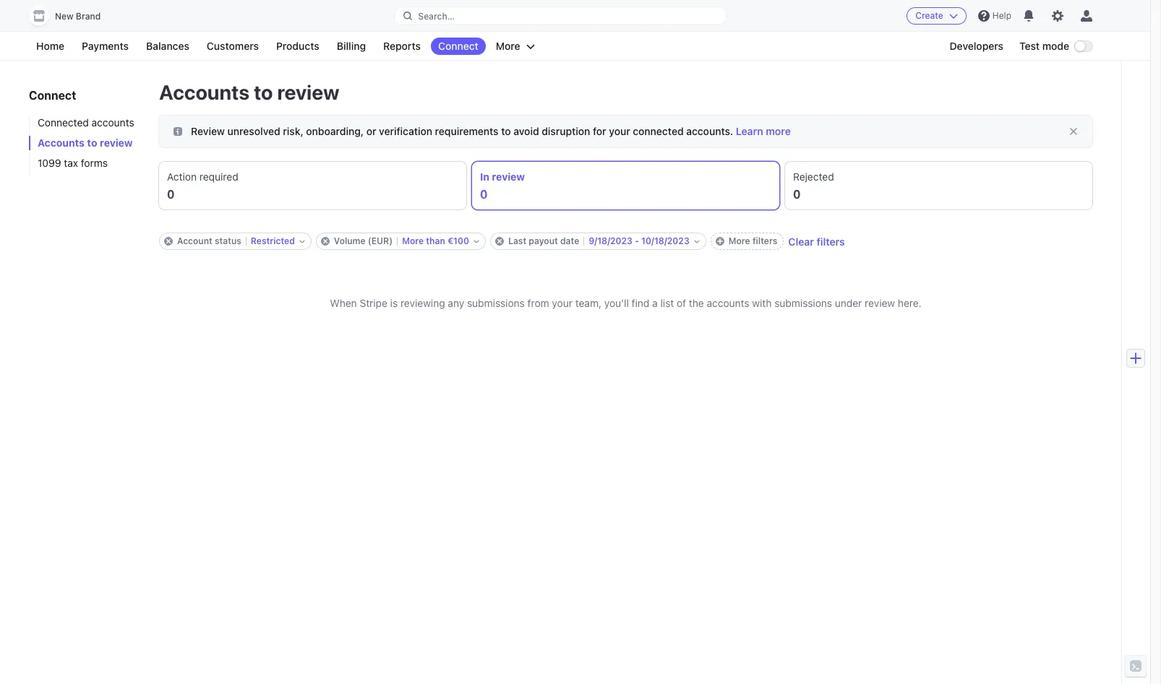 Task type: describe. For each thing, give the bounding box(es) containing it.
developers
[[950, 40, 1004, 52]]

search…
[[418, 10, 455, 21]]

when
[[330, 297, 357, 310]]

rejected 0
[[793, 171, 835, 201]]

list
[[661, 297, 674, 310]]

create button
[[907, 7, 967, 25]]

connected accounts link
[[29, 116, 145, 130]]

stripe
[[360, 297, 388, 310]]

or
[[367, 125, 376, 137]]

restricted
[[251, 236, 295, 247]]

is
[[390, 297, 398, 310]]

€100
[[448, 236, 469, 247]]

you'll
[[605, 297, 629, 310]]

customers
[[207, 40, 259, 52]]

1 submissions from the left
[[467, 297, 525, 310]]

billing
[[337, 40, 366, 52]]

Search… search field
[[395, 7, 727, 25]]

any
[[448, 297, 465, 310]]

0 horizontal spatial accounts
[[38, 137, 85, 149]]

2 submissions from the left
[[775, 297, 833, 310]]

when stripe is reviewing any submissions from your team, you'll find a list of the accounts with submissions under review here.
[[330, 297, 922, 310]]

reports link
[[376, 38, 428, 55]]

than
[[426, 236, 445, 247]]

more
[[766, 125, 791, 137]]

find
[[632, 297, 650, 310]]

connected accounts
[[38, 116, 134, 129]]

developers link
[[943, 38, 1011, 55]]

connected
[[633, 125, 684, 137]]

1099
[[38, 157, 61, 169]]

mode
[[1043, 40, 1070, 52]]

more button
[[489, 38, 542, 55]]

products link
[[269, 38, 327, 55]]

here.
[[898, 297, 922, 310]]

last payout date
[[508, 236, 580, 247]]

test mode
[[1020, 40, 1070, 52]]

reports
[[383, 40, 421, 52]]

products
[[276, 40, 320, 52]]

tax
[[64, 157, 78, 169]]

0 horizontal spatial your
[[552, 297, 573, 310]]

clear filters
[[789, 235, 845, 248]]

more than €100
[[402, 236, 469, 247]]

review left here.
[[865, 297, 896, 310]]

last
[[508, 236, 527, 247]]

0 inside rejected 0
[[793, 188, 801, 201]]

1 horizontal spatial to
[[254, 80, 273, 104]]

payout
[[529, 236, 558, 247]]

new brand
[[55, 11, 101, 22]]

clear filters button
[[789, 235, 845, 248]]

filters for clear filters
[[817, 235, 845, 248]]

avoid
[[514, 125, 539, 137]]

1 horizontal spatial accounts
[[159, 80, 250, 104]]

remove account status image
[[164, 237, 173, 246]]

of
[[677, 297, 687, 310]]

forms
[[81, 157, 108, 169]]

in review 0
[[480, 171, 525, 201]]

0 for action required 0
[[167, 188, 175, 201]]

rejected
[[793, 171, 835, 183]]

review unresolved risk, onboarding, or verification requirements to avoid disruption for your connected accounts. learn more
[[191, 125, 791, 137]]

billing link
[[330, 38, 373, 55]]

accounts to review link
[[29, 136, 145, 150]]

1 vertical spatial accounts to review
[[38, 137, 133, 149]]

tab list containing 0
[[159, 162, 1093, 210]]

customers link
[[200, 38, 266, 55]]

test
[[1020, 40, 1040, 52]]

connect link
[[431, 38, 486, 55]]

help button
[[973, 4, 1018, 27]]

more for more filters
[[729, 236, 751, 247]]

1 horizontal spatial accounts to review
[[159, 80, 340, 104]]

in
[[480, 171, 490, 183]]

1 vertical spatial accounts
[[707, 297, 750, 310]]

new brand button
[[29, 6, 115, 26]]

payments
[[82, 40, 129, 52]]

remove volume (eur) image
[[321, 237, 330, 246]]

more for more than €100
[[402, 236, 424, 247]]

onboarding,
[[306, 125, 364, 137]]

brand
[[76, 11, 101, 22]]



Task type: locate. For each thing, give the bounding box(es) containing it.
1099 tax forms
[[38, 157, 108, 169]]

0 horizontal spatial 0
[[167, 188, 175, 201]]

more
[[496, 40, 521, 52], [402, 236, 424, 247], [729, 236, 751, 247]]

1 horizontal spatial connect
[[438, 40, 479, 52]]

learn more link
[[736, 125, 791, 137]]

0
[[167, 188, 175, 201], [480, 188, 488, 201], [793, 188, 801, 201]]

balances
[[146, 40, 189, 52]]

0 horizontal spatial more
[[402, 236, 424, 247]]

home link
[[29, 38, 72, 55]]

accounts up accounts to review link in the left top of the page
[[92, 116, 134, 129]]

9/18/2023
[[589, 236, 633, 247]]

under
[[835, 297, 862, 310]]

remove last payout date image
[[495, 237, 504, 246]]

edit last payout date image
[[694, 239, 700, 244]]

filters left clear
[[753, 236, 778, 247]]

1 horizontal spatial submissions
[[775, 297, 833, 310]]

to left avoid
[[501, 125, 511, 137]]

3 0 from the left
[[793, 188, 801, 201]]

0 horizontal spatial accounts
[[92, 116, 134, 129]]

2 horizontal spatial 0
[[793, 188, 801, 201]]

verification
[[379, 125, 433, 137]]

more for more
[[496, 40, 521, 52]]

review up forms
[[100, 137, 133, 149]]

accounts to review down connected accounts link
[[38, 137, 133, 149]]

payments link
[[75, 38, 136, 55]]

0 horizontal spatial connect
[[29, 89, 76, 102]]

accounts to review
[[159, 80, 340, 104], [38, 137, 133, 149]]

volume (eur)
[[334, 236, 393, 247]]

home
[[36, 40, 64, 52]]

accounts right the
[[707, 297, 750, 310]]

review up the risk,
[[277, 80, 340, 104]]

your right for
[[609, 125, 631, 137]]

(eur)
[[368, 236, 393, 247]]

2 horizontal spatial more
[[729, 236, 751, 247]]

submissions right any
[[467, 297, 525, 310]]

add more filters image
[[716, 237, 725, 246]]

connect
[[438, 40, 479, 52], [29, 89, 76, 102]]

1 horizontal spatial your
[[609, 125, 631, 137]]

your right from
[[552, 297, 573, 310]]

more filters
[[729, 236, 778, 247]]

0 horizontal spatial accounts to review
[[38, 137, 133, 149]]

10/18/2023
[[642, 236, 690, 247]]

2 horizontal spatial to
[[501, 125, 511, 137]]

0 down action
[[167, 188, 175, 201]]

a
[[653, 297, 658, 310]]

0 vertical spatial connect
[[438, 40, 479, 52]]

to up forms
[[87, 137, 97, 149]]

0 inside action required 0
[[167, 188, 175, 201]]

review inside in review 0
[[492, 171, 525, 183]]

review right in
[[492, 171, 525, 183]]

1 vertical spatial connect
[[29, 89, 76, 102]]

0 vertical spatial accounts to review
[[159, 80, 340, 104]]

volume
[[334, 236, 366, 247]]

9/18/2023 - 10/18/2023
[[589, 236, 690, 247]]

for
[[593, 125, 607, 137]]

tab list
[[159, 162, 1093, 210]]

edit volume (eur) image
[[474, 239, 480, 244]]

new
[[55, 11, 73, 22]]

1 0 from the left
[[167, 188, 175, 201]]

connected
[[38, 116, 89, 129]]

connect down search…
[[438, 40, 479, 52]]

unresolved
[[228, 125, 280, 137]]

accounts inside connected accounts link
[[92, 116, 134, 129]]

filters for more filters
[[753, 236, 778, 247]]

submissions
[[467, 297, 525, 310], [775, 297, 833, 310]]

team,
[[576, 297, 602, 310]]

the
[[689, 297, 704, 310]]

edit account status image
[[299, 239, 305, 244]]

0 for in review 0
[[480, 188, 488, 201]]

0 horizontal spatial filters
[[753, 236, 778, 247]]

1 horizontal spatial more
[[496, 40, 521, 52]]

review
[[277, 80, 340, 104], [100, 137, 133, 149], [492, 171, 525, 183], [865, 297, 896, 310]]

0 vertical spatial accounts
[[159, 80, 250, 104]]

1 horizontal spatial filters
[[817, 235, 845, 248]]

help
[[993, 10, 1012, 21]]

action required 0
[[167, 171, 238, 201]]

accounts
[[92, 116, 134, 129], [707, 297, 750, 310]]

requirements
[[435, 125, 499, 137]]

account status
[[177, 236, 241, 247]]

status
[[215, 236, 241, 247]]

more inside button
[[496, 40, 521, 52]]

1099 tax forms link
[[29, 156, 145, 171]]

clear
[[789, 235, 814, 248]]

review
[[191, 125, 225, 137]]

from
[[528, 297, 549, 310]]

risk,
[[283, 125, 304, 137]]

0 down rejected
[[793, 188, 801, 201]]

date
[[561, 236, 580, 247]]

more right connect link
[[496, 40, 521, 52]]

your
[[609, 125, 631, 137], [552, 297, 573, 310]]

action
[[167, 171, 197, 183]]

0 horizontal spatial to
[[87, 137, 97, 149]]

to
[[254, 80, 273, 104], [501, 125, 511, 137], [87, 137, 97, 149]]

create
[[916, 10, 944, 21]]

0 vertical spatial accounts
[[92, 116, 134, 129]]

1 vertical spatial your
[[552, 297, 573, 310]]

accounts
[[159, 80, 250, 104], [38, 137, 85, 149]]

reviewing
[[401, 297, 445, 310]]

required
[[200, 171, 238, 183]]

1 horizontal spatial accounts
[[707, 297, 750, 310]]

0 vertical spatial your
[[609, 125, 631, 137]]

2 0 from the left
[[480, 188, 488, 201]]

Search… text field
[[395, 7, 727, 25]]

0 horizontal spatial submissions
[[467, 297, 525, 310]]

to up unresolved
[[254, 80, 273, 104]]

account
[[177, 236, 212, 247]]

learn
[[736, 125, 764, 137]]

1 vertical spatial accounts
[[38, 137, 85, 149]]

more left than
[[402, 236, 424, 247]]

svg image
[[174, 127, 182, 136]]

connect up connected
[[29, 89, 76, 102]]

disruption
[[542, 125, 590, 137]]

filters right clear
[[817, 235, 845, 248]]

0 down in
[[480, 188, 488, 201]]

more right add more filters icon
[[729, 236, 751, 247]]

1 horizontal spatial 0
[[480, 188, 488, 201]]

accounts down connected
[[38, 137, 85, 149]]

-
[[635, 236, 639, 247]]

0 inside in review 0
[[480, 188, 488, 201]]

submissions right with
[[775, 297, 833, 310]]

with
[[753, 297, 772, 310]]

accounts to review up unresolved
[[159, 80, 340, 104]]

accounts up review
[[159, 80, 250, 104]]

clear filters toolbar
[[159, 233, 1093, 250]]

accounts.
[[687, 125, 734, 137]]



Task type: vqa. For each thing, say whether or not it's contained in the screenshot.
leftmost months
no



